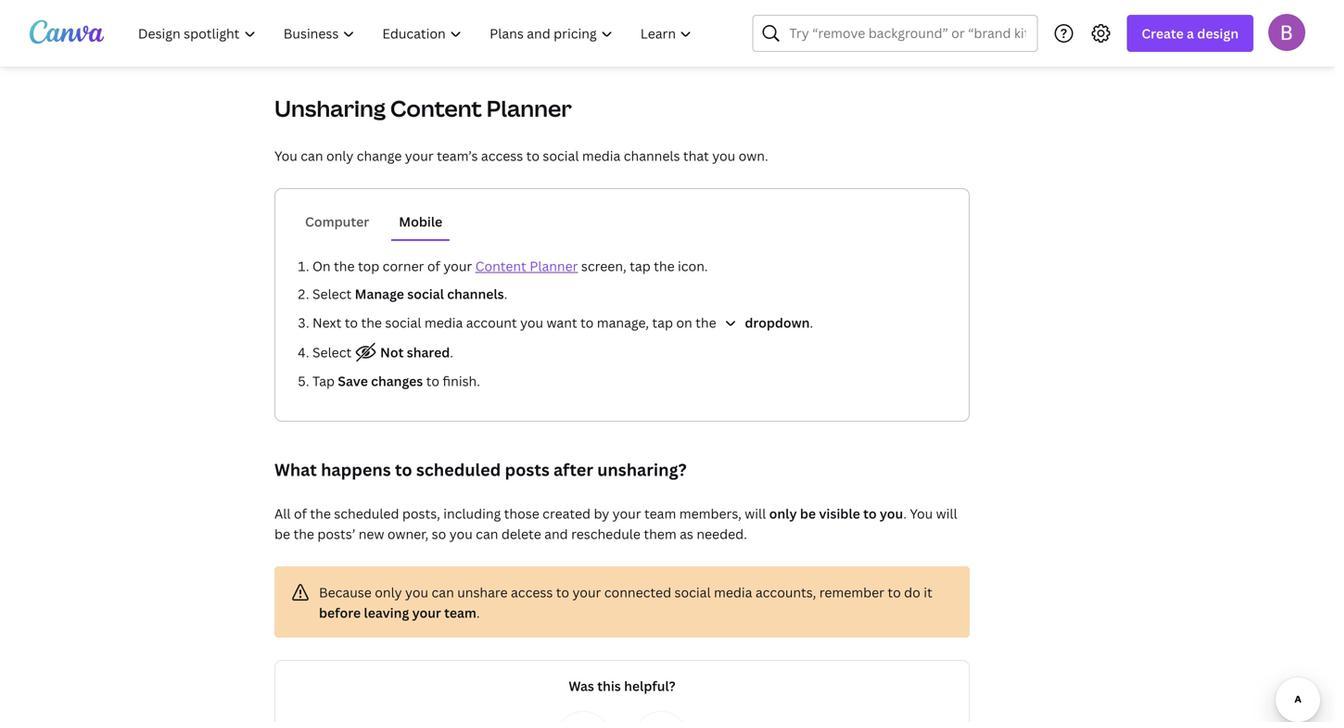Task type: vqa. For each thing, say whether or not it's contained in the screenshot.
leftmost are
no



Task type: locate. For each thing, give the bounding box(es) containing it.
content
[[390, 93, 482, 123], [475, 257, 527, 275]]

0 vertical spatial you
[[275, 147, 298, 165]]

to right team's
[[526, 147, 540, 165]]

was
[[569, 677, 594, 695]]

you
[[712, 147, 736, 165], [520, 314, 544, 332], [880, 505, 903, 523], [450, 525, 473, 543], [405, 584, 429, 601]]

1 vertical spatial select
[[312, 344, 355, 361]]

accounts,
[[756, 584, 816, 601]]

not
[[380, 344, 404, 361]]

them
[[644, 525, 677, 543]]

to down and
[[556, 584, 569, 601]]

team inside because only you can unshare access to your connected social media accounts, remember to do it before leaving your team .
[[444, 604, 477, 622]]

so
[[432, 525, 446, 543]]

want
[[547, 314, 577, 332]]

tap
[[630, 257, 651, 275], [652, 314, 673, 332]]

planner left screen,
[[530, 257, 578, 275]]

before
[[319, 604, 361, 622]]

including
[[443, 505, 501, 523]]

2 horizontal spatial can
[[476, 525, 498, 543]]

select manage social channels .
[[312, 285, 508, 303]]

your left connected
[[573, 584, 601, 601]]

1 horizontal spatial media
[[582, 147, 621, 165]]

2 horizontal spatial media
[[714, 584, 752, 601]]

you can only change your team's access to social media channels that you own.
[[275, 147, 768, 165]]

scheduled up new
[[334, 505, 399, 523]]

0 horizontal spatial be
[[275, 525, 290, 543]]

you left 'want'
[[520, 314, 544, 332]]

you down the unsharing
[[275, 147, 298, 165]]

be down all
[[275, 525, 290, 543]]

team down unshare
[[444, 604, 477, 622]]

2 vertical spatial media
[[714, 584, 752, 601]]

0 vertical spatial tap
[[630, 257, 651, 275]]

only left 'change'
[[326, 147, 354, 165]]

and
[[545, 525, 568, 543]]

mobile button
[[392, 204, 450, 239]]

by
[[594, 505, 610, 523]]

0 horizontal spatial channels
[[447, 285, 504, 303]]

to up posts,
[[395, 459, 412, 481]]

your right corner at left
[[444, 257, 472, 275]]

own.
[[739, 147, 768, 165]]

scheduled for posts,
[[334, 505, 399, 523]]

1 vertical spatial channels
[[447, 285, 504, 303]]

0 vertical spatial select
[[312, 285, 352, 303]]

1 horizontal spatial you
[[910, 505, 933, 523]]

of
[[427, 257, 440, 275], [294, 505, 307, 523]]

your left team's
[[405, 147, 434, 165]]

2 select from the top
[[312, 344, 355, 361]]

planner up you can only change your team's access to social media channels that you own.
[[487, 93, 572, 123]]

you right visible
[[880, 505, 903, 523]]

can inside because only you can unshare access to your connected social media accounts, remember to do it before leaving your team .
[[432, 584, 454, 601]]

1 vertical spatial can
[[476, 525, 498, 543]]

1 horizontal spatial scheduled
[[416, 459, 501, 481]]

your right by
[[613, 505, 641, 523]]

select for select
[[312, 344, 355, 361]]

media
[[582, 147, 621, 165], [425, 314, 463, 332], [714, 584, 752, 601]]

1 vertical spatial access
[[511, 584, 553, 601]]

only left visible
[[769, 505, 797, 523]]

can left unshare
[[432, 584, 454, 601]]

those
[[504, 505, 539, 523]]

a
[[1187, 25, 1194, 42]]

can down including
[[476, 525, 498, 543]]

0 horizontal spatial you
[[275, 147, 298, 165]]

access right team's
[[481, 147, 523, 165]]

select
[[312, 285, 352, 303], [312, 344, 355, 361]]

0 horizontal spatial media
[[425, 314, 463, 332]]

.
[[504, 285, 508, 303], [810, 314, 813, 332], [450, 344, 453, 361], [903, 505, 907, 523], [477, 604, 480, 622]]

channels up account
[[447, 285, 504, 303]]

1 vertical spatial you
[[910, 505, 933, 523]]

2 vertical spatial only
[[375, 584, 402, 601]]

2 will from the left
[[936, 505, 958, 523]]

be
[[800, 505, 816, 523], [275, 525, 290, 543]]

of right all
[[294, 505, 307, 523]]

icon.
[[678, 257, 708, 275]]

visible
[[819, 505, 860, 523]]

save
[[338, 372, 368, 390]]

not shared
[[377, 344, 450, 361]]

finish.
[[443, 372, 480, 390]]

you inside because only you can unshare access to your connected social media accounts, remember to do it before leaving your team .
[[405, 584, 429, 601]]

only up leaving
[[375, 584, 402, 601]]

be left visible
[[800, 505, 816, 523]]

1 select from the top
[[312, 285, 352, 303]]

top level navigation element
[[126, 15, 708, 52]]

posts'
[[317, 525, 355, 543]]

1 horizontal spatial will
[[936, 505, 958, 523]]

you up "it" at the bottom right
[[910, 505, 933, 523]]

your
[[405, 147, 434, 165], [444, 257, 472, 275], [613, 505, 641, 523], [573, 584, 601, 601], [412, 604, 441, 622]]

will inside the . you will be the posts' new owner, so you can delete and reschedule them as needed.
[[936, 505, 958, 523]]

can inside the . you will be the posts' new owner, so you can delete and reschedule them as needed.
[[476, 525, 498, 543]]

you
[[275, 147, 298, 165], [910, 505, 933, 523]]

1 horizontal spatial only
[[375, 584, 402, 601]]

changes
[[371, 372, 423, 390]]

team up them
[[644, 505, 676, 523]]

content up account
[[475, 257, 527, 275]]

corner
[[383, 257, 424, 275]]

0 vertical spatial can
[[301, 147, 323, 165]]

1 vertical spatial of
[[294, 505, 307, 523]]

1 horizontal spatial can
[[432, 584, 454, 601]]

you inside the . you will be the posts' new owner, so you can delete and reschedule them as needed.
[[450, 525, 473, 543]]

0 horizontal spatial team
[[444, 604, 477, 622]]

remember
[[820, 584, 885, 601]]

can
[[301, 147, 323, 165], [476, 525, 498, 543], [432, 584, 454, 601]]

access inside because only you can unshare access to your connected social media accounts, remember to do it before leaving your team .
[[511, 584, 553, 601]]

content up team's
[[390, 93, 482, 123]]

tap right screen,
[[630, 257, 651, 275]]

scheduled
[[416, 459, 501, 481], [334, 505, 399, 523]]

0 vertical spatial channels
[[624, 147, 680, 165]]

you up leaving
[[405, 584, 429, 601]]

1 vertical spatial be
[[275, 525, 290, 543]]

only
[[326, 147, 354, 165], [769, 505, 797, 523], [375, 584, 402, 601]]

0 horizontal spatial will
[[745, 505, 766, 523]]

0 horizontal spatial only
[[326, 147, 354, 165]]

members,
[[680, 505, 742, 523]]

on
[[312, 257, 331, 275]]

select up next
[[312, 285, 352, 303]]

channels
[[624, 147, 680, 165], [447, 285, 504, 303]]

only inside because only you can unshare access to your connected social media accounts, remember to do it before leaving your team .
[[375, 584, 402, 601]]

you right so on the left of the page
[[450, 525, 473, 543]]

to right visible
[[863, 505, 877, 523]]

1 horizontal spatial team
[[644, 505, 676, 523]]

because
[[319, 584, 372, 601]]

the
[[334, 257, 355, 275], [654, 257, 675, 275], [361, 314, 382, 332], [696, 314, 717, 332], [310, 505, 331, 523], [293, 525, 314, 543]]

tap left on
[[652, 314, 673, 332]]

Try "remove background" or "brand kit" search field
[[790, 16, 1026, 51]]

2 horizontal spatial only
[[769, 505, 797, 523]]

top
[[358, 257, 380, 275]]

select down next
[[312, 344, 355, 361]]

1 vertical spatial scheduled
[[334, 505, 399, 523]]

computer button
[[298, 204, 377, 239]]

access right unshare
[[511, 584, 553, 601]]

channels left that
[[624, 147, 680, 165]]

0 horizontal spatial scheduled
[[334, 505, 399, 523]]

scheduled up including
[[416, 459, 501, 481]]

social
[[543, 147, 579, 165], [407, 285, 444, 303], [385, 314, 421, 332], [675, 584, 711, 601]]

team
[[644, 505, 676, 523], [444, 604, 477, 622]]

connected
[[604, 584, 671, 601]]

2 vertical spatial can
[[432, 584, 454, 601]]

to
[[526, 147, 540, 165], [345, 314, 358, 332], [581, 314, 594, 332], [426, 372, 440, 390], [395, 459, 412, 481], [863, 505, 877, 523], [556, 584, 569, 601], [888, 584, 901, 601]]

1 horizontal spatial of
[[427, 257, 440, 275]]

1 horizontal spatial tap
[[652, 314, 673, 332]]

create
[[1142, 25, 1184, 42]]

0 vertical spatial scheduled
[[416, 459, 501, 481]]

1 vertical spatial team
[[444, 604, 477, 622]]

planner
[[487, 93, 572, 123], [530, 257, 578, 275]]

1 vertical spatial only
[[769, 505, 797, 523]]

can down the unsharing
[[301, 147, 323, 165]]

1 horizontal spatial channels
[[624, 147, 680, 165]]

of right corner at left
[[427, 257, 440, 275]]

1 horizontal spatial be
[[800, 505, 816, 523]]

1 vertical spatial media
[[425, 314, 463, 332]]

will
[[745, 505, 766, 523], [936, 505, 958, 523]]



Task type: describe. For each thing, give the bounding box(es) containing it.
shared
[[407, 344, 450, 361]]

to left do
[[888, 584, 901, 601]]

do
[[904, 584, 921, 601]]

reschedule
[[571, 525, 641, 543]]

that
[[683, 147, 709, 165]]

after
[[554, 459, 593, 481]]

delete
[[502, 525, 541, 543]]

all of the scheduled posts, including those created by your team members, will only be visible to you
[[275, 505, 903, 523]]

0 vertical spatial access
[[481, 147, 523, 165]]

1 vertical spatial tap
[[652, 314, 673, 332]]

on
[[676, 314, 693, 332]]

bob builder image
[[1269, 14, 1306, 51]]

on the top corner of your content planner screen, tap the icon.
[[312, 257, 708, 275]]

leaving
[[364, 604, 409, 622]]

to right 'want'
[[581, 314, 594, 332]]

change
[[357, 147, 402, 165]]

0 vertical spatial only
[[326, 147, 354, 165]]

0 vertical spatial be
[[800, 505, 816, 523]]

helpful?
[[624, 677, 676, 695]]

you inside the . you will be the posts' new owner, so you can delete and reschedule them as needed.
[[910, 505, 933, 523]]

happens
[[321, 459, 391, 481]]

. inside the . you will be the posts' new owner, so you can delete and reschedule them as needed.
[[903, 505, 907, 523]]

this
[[597, 677, 621, 695]]

be inside the . you will be the posts' new owner, so you can delete and reschedule them as needed.
[[275, 525, 290, 543]]

1 will from the left
[[745, 505, 766, 523]]

new
[[359, 525, 384, 543]]

because only you can unshare access to your connected social media accounts, remember to do it before leaving your team .
[[319, 584, 933, 622]]

create a design button
[[1127, 15, 1254, 52]]

next to the social media account you want to manage, tap on the
[[312, 314, 720, 332]]

what
[[275, 459, 317, 481]]

0 vertical spatial content
[[390, 93, 482, 123]]

created
[[543, 505, 591, 523]]

0 horizontal spatial can
[[301, 147, 323, 165]]

. you will be the posts' new owner, so you can delete and reschedule them as needed.
[[275, 505, 958, 543]]

design
[[1198, 25, 1239, 42]]

needed.
[[697, 525, 747, 543]]

social inside because only you can unshare access to your connected social media accounts, remember to do it before leaving your team .
[[675, 584, 711, 601]]

scheduled for posts
[[416, 459, 501, 481]]

0 horizontal spatial of
[[294, 505, 307, 523]]

unsharing?
[[597, 459, 687, 481]]

to left finish.
[[426, 372, 440, 390]]

1 vertical spatial content
[[475, 257, 527, 275]]

the inside the . you will be the posts' new owner, so you can delete and reschedule them as needed.
[[293, 525, 314, 543]]

screen,
[[581, 257, 627, 275]]

content planner link
[[475, 257, 578, 275]]

unshare
[[457, 584, 508, 601]]

posts,
[[402, 505, 440, 523]]

dropdown
[[742, 314, 810, 332]]

mobile
[[399, 213, 443, 230]]

unsharing content planner
[[275, 93, 572, 123]]

to right next
[[345, 314, 358, 332]]

0 vertical spatial planner
[[487, 93, 572, 123]]

select for select manage social channels .
[[312, 285, 352, 303]]

team's
[[437, 147, 478, 165]]

as
[[680, 525, 694, 543]]

you right that
[[712, 147, 736, 165]]

0 horizontal spatial tap
[[630, 257, 651, 275]]

0 vertical spatial team
[[644, 505, 676, 523]]

0 vertical spatial of
[[427, 257, 440, 275]]

it
[[924, 584, 933, 601]]

was this helpful?
[[569, 677, 676, 695]]

0 vertical spatial media
[[582, 147, 621, 165]]

1 vertical spatial planner
[[530, 257, 578, 275]]

what happens to scheduled posts after unsharing?
[[275, 459, 687, 481]]

manage,
[[597, 314, 649, 332]]

all
[[275, 505, 291, 523]]

next
[[312, 314, 342, 332]]

computer
[[305, 213, 369, 230]]

. inside because only you can unshare access to your connected social media accounts, remember to do it before leaving your team .
[[477, 604, 480, 622]]

manage
[[355, 285, 404, 303]]

media inside because only you can unshare access to your connected social media accounts, remember to do it before leaving your team .
[[714, 584, 752, 601]]

tap save changes to finish.
[[312, 372, 480, 390]]

tap
[[312, 372, 335, 390]]

account
[[466, 314, 517, 332]]

unsharing
[[275, 93, 386, 123]]

owner,
[[388, 525, 429, 543]]

posts
[[505, 459, 550, 481]]

create a design
[[1142, 25, 1239, 42]]

your right leaving
[[412, 604, 441, 622]]



